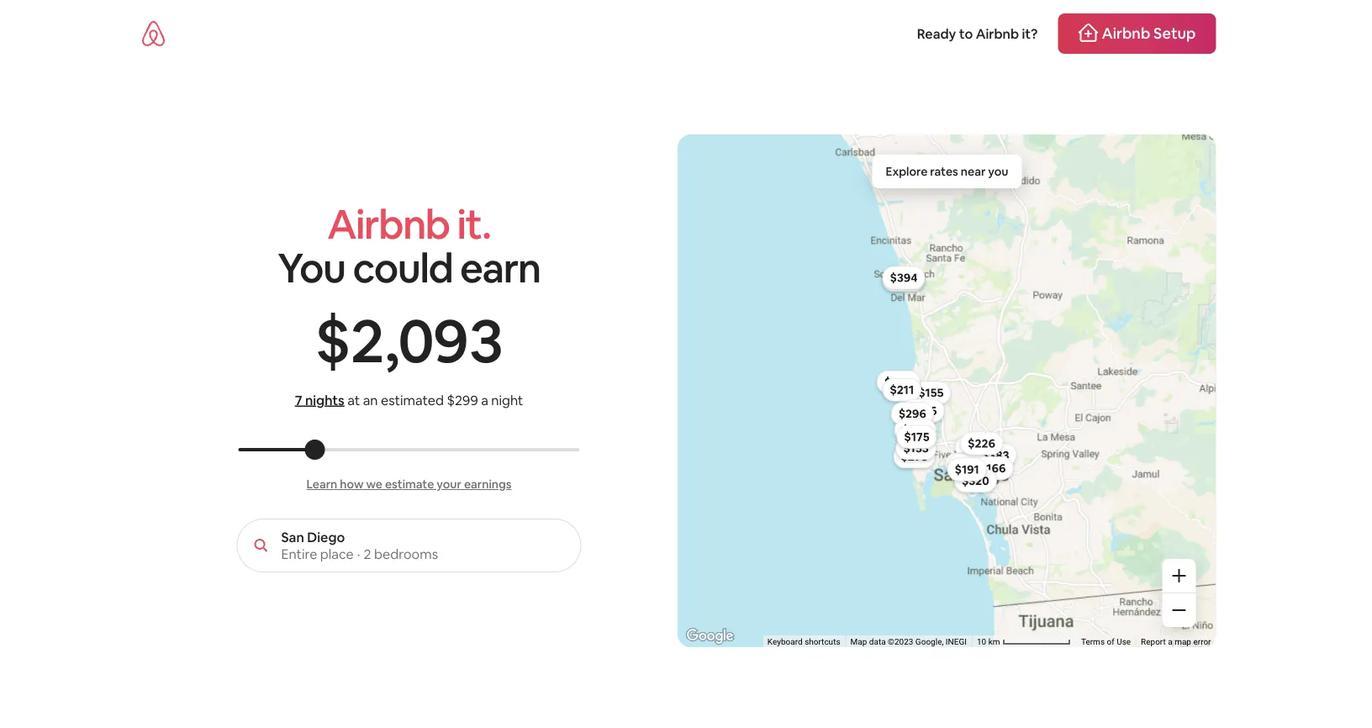 Task type: vqa. For each thing, say whether or not it's contained in the screenshot.
Beat
no



Task type: locate. For each thing, give the bounding box(es) containing it.
·
[[357, 545, 360, 563]]

0 vertical spatial $275
[[902, 423, 929, 438]]

rates
[[931, 164, 959, 179]]

$275
[[902, 423, 929, 438], [901, 449, 928, 465]]

0 vertical spatial 2
[[351, 301, 383, 380]]

$275 down '$296'
[[902, 423, 929, 438]]

night
[[492, 392, 523, 409]]

report a map error link
[[1142, 637, 1212, 647]]

$177 button
[[955, 463, 996, 487]]

1 horizontal spatial a
[[1169, 637, 1173, 647]]

$177
[[962, 467, 988, 482]]

a
[[481, 392, 489, 409], [1169, 637, 1173, 647]]

$320 button
[[955, 469, 997, 493]]

terms of use link
[[1082, 637, 1131, 647]]

error
[[1194, 637, 1212, 647]]

keyboard shortcuts
[[768, 637, 841, 647]]

0 horizontal spatial airbnb
[[327, 198, 450, 251]]

it?
[[1022, 25, 1038, 42]]

$211
[[890, 382, 914, 398]]

1 vertical spatial 2
[[364, 545, 371, 563]]

km
[[989, 637, 1001, 647]]

$296
[[899, 406, 927, 422]]

map region
[[597, 0, 1243, 707]]

a left the map
[[1169, 637, 1173, 647]]

map
[[1175, 637, 1192, 647]]

airbnb
[[1102, 24, 1151, 43], [976, 25, 1019, 42], [327, 198, 450, 251]]

$191 button
[[948, 458, 987, 482]]

$ 2 , 0 9 3
[[315, 301, 502, 380]]

inegi
[[946, 637, 967, 647]]

a right "$299"
[[481, 392, 489, 409]]

$166
[[980, 461, 1006, 476]]

diego
[[307, 529, 345, 546]]

at
[[348, 392, 360, 409]]

2 right ·
[[364, 545, 371, 563]]

$226
[[968, 436, 996, 451]]

we
[[366, 477, 383, 492]]

report a map error
[[1142, 637, 1212, 647]]

$275 down $175 button
[[901, 449, 928, 465]]

7 nights at an estimated $299 a night
[[295, 392, 523, 409]]

$406 $155
[[885, 375, 944, 401]]

$191
[[955, 462, 980, 477]]

your
[[437, 477, 462, 492]]

keyboard
[[768, 637, 803, 647]]

of
[[1107, 637, 1115, 647]]

2 left ,
[[351, 301, 383, 380]]

10 km button
[[972, 636, 1077, 648]]

airbnb it.
[[327, 198, 491, 251]]

1 vertical spatial a
[[1169, 637, 1173, 647]]

$299
[[447, 392, 478, 409]]

$406
[[885, 375, 913, 390]]

zoom in image
[[1173, 569, 1186, 583]]

$275 button
[[895, 419, 937, 442], [894, 445, 936, 469]]

$207 button
[[956, 436, 998, 459]]

learn
[[307, 477, 338, 492]]

$207
[[963, 440, 991, 455]]

None range field
[[238, 448, 580, 452]]

setup
[[1154, 24, 1197, 43]]

airbnb homepage image
[[140, 20, 167, 47]]

google image
[[683, 626, 738, 648]]

$276 button
[[948, 454, 990, 477]]

place
[[320, 545, 354, 563]]

10
[[977, 637, 987, 647]]

0 vertical spatial a
[[481, 392, 489, 409]]

2 horizontal spatial airbnb
[[1102, 24, 1151, 43]]

airbnb setup
[[1102, 24, 1197, 43]]

estimated
[[381, 392, 444, 409]]

san
[[281, 529, 304, 546]]

earnings
[[464, 477, 512, 492]]

$383
[[982, 448, 1010, 463]]

2
[[351, 301, 383, 380], [364, 545, 371, 563]]

zoom out image
[[1173, 604, 1186, 617]]

ready
[[917, 25, 957, 42]]

$300 button
[[946, 453, 989, 476]]

data
[[870, 637, 886, 647]]

$191 $320
[[955, 462, 990, 489]]

airbnb setup link
[[1059, 13, 1217, 54]]

$155 button
[[911, 381, 952, 405]]

how
[[340, 477, 364, 492]]



Task type: describe. For each thing, give the bounding box(es) containing it.
terms
[[1082, 637, 1105, 647]]

$300
[[953, 457, 981, 472]]

$276
[[956, 458, 983, 473]]

you
[[989, 164, 1009, 179]]

$320
[[962, 474, 990, 489]]

airbnb for airbnb setup
[[1102, 24, 1151, 43]]

2 inside san diego entire place · 2 bedrooms
[[364, 545, 371, 563]]

keyboard shortcuts button
[[768, 636, 841, 648]]

$295
[[890, 273, 918, 288]]

to
[[960, 25, 973, 42]]

©2023
[[888, 637, 914, 647]]

,
[[384, 301, 398, 380]]

shortcuts
[[805, 637, 841, 647]]

explore rates near you
[[886, 164, 1009, 179]]

near
[[961, 164, 986, 179]]

explore rates near you button
[[873, 155, 1022, 188]]

terms of use
[[1082, 637, 1131, 647]]

$226 button
[[961, 432, 1003, 455]]

$246 button
[[902, 399, 945, 423]]

$383 button
[[975, 444, 1017, 467]]

0 horizontal spatial a
[[481, 392, 489, 409]]

estimate
[[385, 477, 434, 492]]

nights
[[305, 392, 345, 409]]

entire
[[281, 545, 317, 563]]

$246
[[910, 404, 937, 419]]

1 horizontal spatial airbnb
[[976, 25, 1019, 42]]

google,
[[916, 637, 944, 647]]

learn how we estimate your earnings
[[307, 477, 512, 492]]

it.
[[457, 198, 491, 251]]

could
[[353, 242, 453, 294]]

ready to airbnb it?
[[917, 25, 1038, 42]]

map
[[851, 637, 868, 647]]

bedrooms
[[374, 545, 438, 563]]

$
[[315, 301, 349, 380]]

you
[[278, 242, 345, 294]]

0 vertical spatial $275 button
[[895, 419, 937, 442]]

learn how we estimate your earnings button
[[307, 477, 512, 492]]

$175 button
[[897, 425, 938, 449]]

explore
[[886, 164, 928, 179]]

3
[[470, 301, 502, 380]]

$394
[[890, 270, 918, 286]]

$276 $383
[[956, 448, 1010, 473]]

1 vertical spatial $275
[[901, 449, 928, 465]]

$295 button
[[883, 268, 925, 292]]

0
[[398, 301, 433, 380]]

$166 button
[[972, 457, 1014, 480]]

$155
[[919, 386, 944, 401]]

map data ©2023 google, inegi
[[851, 637, 967, 647]]

10 km
[[977, 637, 1003, 647]]

earn
[[460, 242, 541, 294]]

report
[[1142, 637, 1166, 647]]

$153
[[904, 441, 929, 456]]

7
[[295, 392, 302, 409]]

1 vertical spatial $275 button
[[894, 445, 936, 469]]

7 nights button
[[295, 391, 345, 410]]

you could earn
[[278, 242, 541, 294]]

$394 button
[[883, 266, 926, 290]]

an
[[363, 392, 378, 409]]

9
[[434, 301, 468, 380]]

$153 button
[[896, 437, 937, 460]]

$175
[[905, 430, 930, 445]]

airbnb for airbnb it.
[[327, 198, 450, 251]]

$211 button
[[883, 378, 922, 402]]



